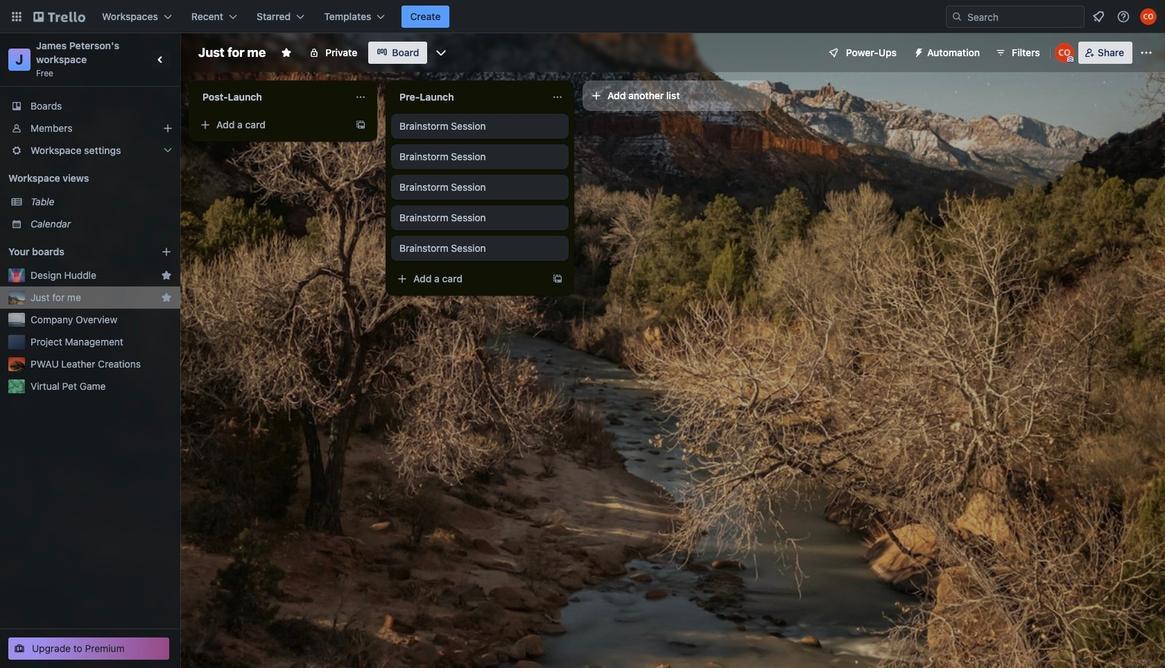 Task type: locate. For each thing, give the bounding box(es) containing it.
0 vertical spatial starred icon image
[[161, 270, 172, 281]]

search image
[[952, 11, 963, 22]]

1 vertical spatial create from template… image
[[552, 273, 563, 284]]

customize views image
[[434, 46, 448, 60]]

None text field
[[391, 86, 547, 108]]

open information menu image
[[1117, 10, 1131, 24]]

Board name text field
[[191, 42, 273, 64]]

primary element
[[0, 0, 1165, 33]]

christina overa (christinaovera) image
[[1140, 8, 1157, 25]]

star or unstar board image
[[281, 47, 292, 58]]

show menu image
[[1140, 46, 1154, 60]]

0 horizontal spatial create from template… image
[[355, 119, 366, 130]]

create from template… image
[[355, 119, 366, 130], [552, 273, 563, 284]]

workspace navigation collapse icon image
[[151, 50, 171, 69]]

1 vertical spatial starred icon image
[[161, 292, 172, 303]]

0 notifications image
[[1090, 8, 1107, 25]]

None text field
[[194, 86, 350, 108]]

starred icon image
[[161, 270, 172, 281], [161, 292, 172, 303]]

1 horizontal spatial create from template… image
[[552, 273, 563, 284]]

christina overa (christinaovera) image
[[1055, 43, 1074, 62]]



Task type: describe. For each thing, give the bounding box(es) containing it.
sm image
[[908, 42, 927, 61]]

2 starred icon image from the top
[[161, 292, 172, 303]]

this member is an admin of this board. image
[[1067, 56, 1074, 62]]

add board image
[[161, 246, 172, 257]]

1 starred icon image from the top
[[161, 270, 172, 281]]

Search field
[[963, 7, 1084, 26]]

your boards with 6 items element
[[8, 243, 140, 260]]

0 vertical spatial create from template… image
[[355, 119, 366, 130]]

back to home image
[[33, 6, 85, 28]]



Task type: vqa. For each thing, say whether or not it's contained in the screenshot.
CUSTOMIZE VIEWS icon
yes



